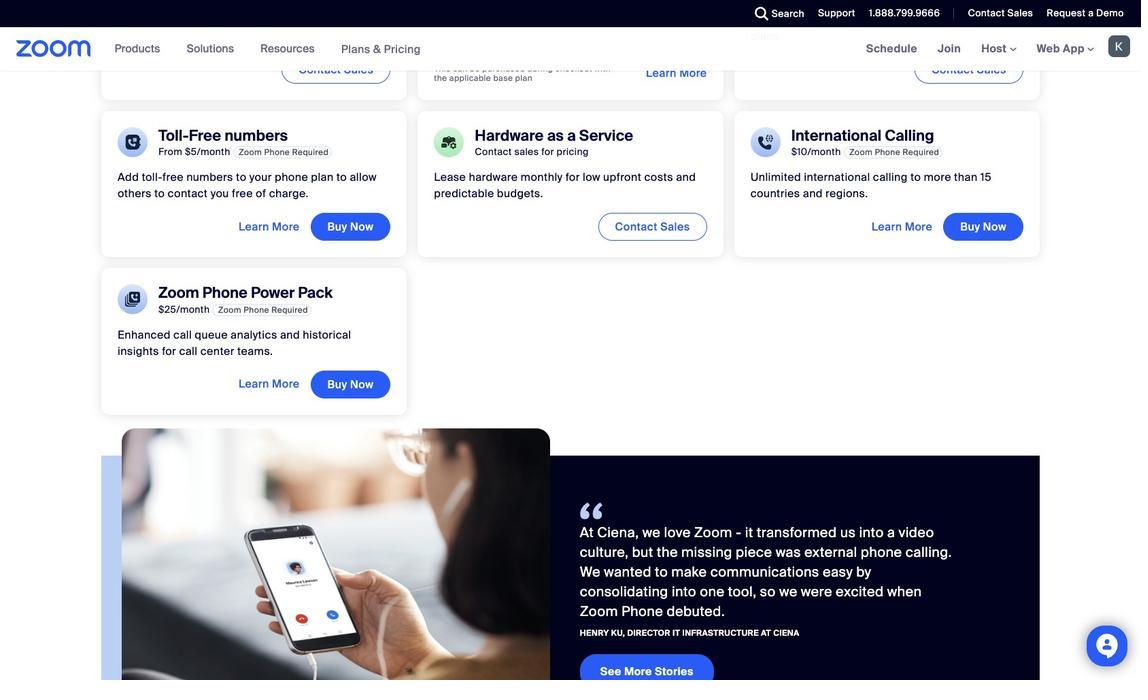 Task type: vqa. For each thing, say whether or not it's contained in the screenshot.
'Reserve a space remotely, check in with a QR code, and release your workspace when you're done.'
yes



Task type: locate. For each thing, give the bounding box(es) containing it.
stories
[[655, 664, 694, 679]]

external
[[804, 543, 857, 561]]

sales down plans
[[344, 62, 374, 77]]

toll- right add
[[142, 170, 163, 184]]

0 horizontal spatial the
[[434, 73, 447, 84]]

0 horizontal spatial for
[[162, 344, 176, 358]]

zoom up add toll-free numbers to your phone plan to allow others to contact you free of charge.
[[239, 147, 262, 158]]

contact down hardware
[[475, 146, 512, 158]]

plan up premium
[[545, 0, 567, 11]]

now down historical at the left of page
[[350, 377, 374, 391]]

when inside at ciena, we love zoom - it transformed us into a video culture, but the missing piece was external phone calling. we wanted to make communications easy by consolidating into one tool, so we were excited when zoom phone debuted.
[[887, 583, 922, 600]]

learn more button for international calling
[[872, 213, 932, 241]]

contact
[[968, 7, 1005, 19], [299, 62, 341, 77], [932, 62, 974, 77], [475, 146, 512, 158], [615, 220, 658, 234]]

premium
[[543, 13, 590, 27]]

learn for international calling
[[872, 219, 902, 234]]

phone inside add toll-free numbers to your phone plan to allow others to contact you free of charge.
[[275, 170, 308, 184]]

now
[[350, 220, 374, 234], [983, 220, 1006, 234], [350, 377, 374, 391]]

1 horizontal spatial your
[[249, 170, 272, 184]]

phone up 'director'
[[621, 602, 663, 620]]

buy now link down allow
[[310, 213, 391, 241]]

technical
[[807, 0, 855, 11]]

to inside unlimited international calling to more than 15 countries and regions.
[[910, 170, 921, 184]]

space
[[173, 0, 205, 11]]

a left qr
[[330, 0, 336, 11]]

it
[[745, 524, 753, 541]]

$25/month
[[158, 303, 210, 315]]

0 vertical spatial plan
[[545, 0, 567, 11]]

required
[[292, 147, 329, 158], [903, 147, 939, 158], [271, 304, 308, 315]]

committed
[[925, 0, 982, 11]]

and left regions.
[[803, 186, 823, 201]]

with inside the this can be purchased during checkout with the applicable base plan
[[594, 63, 611, 74]]

your up of
[[249, 170, 272, 184]]

support
[[818, 7, 855, 19]]

phone up during
[[508, 0, 542, 11]]

required down the calling
[[903, 147, 939, 158]]

plan inside enhance your phone plan with additional local, toll- free, or international premium numbers.
[[545, 0, 567, 11]]

free left of
[[232, 186, 253, 201]]

make
[[671, 563, 707, 581]]

phone
[[264, 147, 290, 158], [875, 147, 900, 158], [203, 283, 248, 303], [244, 304, 269, 315], [621, 602, 663, 620]]

when inside reserve a space remotely, check in with a qr code, and release your workspace when you're done.
[[267, 13, 295, 27]]

buy now down allow
[[327, 220, 374, 234]]

2 vertical spatial phone
[[861, 543, 902, 561]]

your inside add toll-free numbers to your phone plan to allow others to contact you free of charge.
[[249, 170, 272, 184]]

the down 'love'
[[657, 543, 678, 561]]

with for checkout
[[594, 63, 611, 74]]

numbers up add toll-free numbers to your phone plan to allow others to contact you free of charge.
[[225, 126, 288, 145]]

contact sales down join
[[932, 62, 1006, 77]]

regions.
[[826, 186, 868, 201]]

2 horizontal spatial for
[[566, 170, 580, 184]]

1 vertical spatial the
[[657, 543, 678, 561]]

host
[[981, 41, 1009, 56]]

hardware
[[475, 126, 544, 145]]

a left video
[[887, 524, 895, 541]]

enhanced call queue analytics and historical insights for call center teams.
[[118, 328, 351, 358]]

charge.
[[269, 186, 309, 201]]

plan inside the this can be purchased during checkout with the applicable base plan
[[515, 73, 532, 84]]

0 horizontal spatial your
[[182, 13, 205, 27]]

learn more for zoom phone power pack
[[239, 377, 300, 391]]

add toll-free numbers to your phone plan to allow others to contact you free of charge.
[[118, 170, 377, 201]]

-
[[736, 524, 742, 541]]

free up contact
[[163, 170, 184, 184]]

can
[[453, 63, 468, 74]]

2 horizontal spatial your
[[483, 0, 506, 11]]

when down "check"
[[267, 13, 295, 27]]

0 horizontal spatial plan
[[311, 170, 334, 184]]

with up premium
[[570, 0, 592, 11]]

learn more for international calling
[[872, 219, 932, 234]]

the left can at the top of the page
[[434, 73, 447, 84]]

plan left allow
[[311, 170, 334, 184]]

0 vertical spatial into
[[859, 524, 884, 541]]

wanted
[[604, 563, 651, 581]]

schedule link
[[856, 27, 928, 71]]

culture,
[[580, 543, 629, 561]]

phone up the charge.
[[264, 147, 290, 158]]

required up the charge.
[[292, 147, 329, 158]]

1 horizontal spatial plan
[[515, 73, 532, 84]]

phone up the charge.
[[275, 170, 308, 184]]

0 vertical spatial &
[[914, 0, 922, 11]]

2 vertical spatial for
[[162, 344, 176, 358]]

to left more
[[910, 170, 921, 184]]

zoom logo image
[[16, 40, 91, 57]]

1 vertical spatial plan
[[515, 73, 532, 84]]

countries
[[750, 186, 800, 201]]

we right the so
[[779, 583, 797, 600]]

a right as
[[567, 126, 576, 145]]

0 horizontal spatial phone
[[275, 170, 308, 184]]

and inside unlimited international calling to more than 15 countries and regions.
[[803, 186, 823, 201]]

toll- right local,
[[680, 0, 701, 11]]

2 vertical spatial plan
[[311, 170, 334, 184]]

monthly
[[521, 170, 563, 184]]

0 vertical spatial when
[[267, 13, 295, 27]]

to
[[236, 170, 247, 184], [336, 170, 347, 184], [910, 170, 921, 184], [154, 186, 165, 201], [655, 563, 668, 581]]

your inside enhance your phone plan with additional local, toll- free, or international premium numbers.
[[483, 0, 506, 11]]

& inside the product information navigation
[[373, 42, 381, 56]]

learn more button for toll-free numbers
[[239, 213, 300, 241]]

2 horizontal spatial plan
[[545, 0, 567, 11]]

director
[[627, 628, 670, 638]]

now down 15
[[983, 220, 1006, 234]]

0 vertical spatial for
[[541, 146, 554, 158]]

1 horizontal spatial international
[[804, 170, 870, 184]]

2 horizontal spatial phone
[[861, 543, 902, 561]]

with up the you're
[[305, 0, 327, 11]]

pricing
[[557, 146, 589, 158]]

enhance
[[434, 0, 480, 11]]

for inside the enhanced call queue analytics and historical insights for call center teams.
[[162, 344, 176, 358]]

into down make
[[672, 583, 696, 600]]

and down reserve at left top
[[118, 13, 137, 27]]

your right enhance
[[483, 0, 506, 11]]

buy for zoom phone power pack
[[327, 377, 347, 391]]

0 horizontal spatial into
[[672, 583, 696, 600]]

for inside 'hardware as a service contact sales for pricing'
[[541, 146, 554, 158]]

1 horizontal spatial phone
[[508, 0, 542, 11]]

1 horizontal spatial &
[[914, 0, 922, 11]]

required inside international calling $10/month zoom phone required
[[903, 147, 939, 158]]

1 horizontal spatial with
[[570, 0, 592, 11]]

call down "queue"
[[179, 344, 198, 358]]

for down enhanced
[[162, 344, 176, 358]]

required for toll-free numbers
[[292, 147, 329, 158]]

0 horizontal spatial free
[[163, 170, 184, 184]]

resources
[[858, 0, 911, 11]]

international
[[474, 13, 541, 27], [804, 170, 870, 184]]

1 vertical spatial your
[[182, 13, 205, 27]]

numbers inside the toll-free numbers from $5/month zoom phone required
[[225, 126, 288, 145]]

1 vertical spatial into
[[672, 583, 696, 600]]

zoom up missing
[[694, 524, 732, 541]]

1 vertical spatial for
[[566, 170, 580, 184]]

plans
[[341, 42, 370, 56]]

and
[[118, 13, 137, 27], [676, 170, 696, 184], [803, 186, 823, 201], [280, 328, 300, 342]]

international
[[791, 126, 881, 145]]

& up through
[[914, 0, 922, 11]]

you
[[211, 186, 229, 201]]

a
[[164, 0, 170, 11], [330, 0, 336, 11], [1088, 7, 1094, 19], [567, 126, 576, 145], [887, 524, 895, 541]]

sales down host
[[977, 62, 1006, 77]]

than
[[954, 170, 978, 184]]

buy now
[[327, 220, 374, 234], [960, 220, 1006, 234], [327, 377, 374, 391]]

to left make
[[655, 563, 668, 581]]

zoom down international
[[849, 147, 873, 158]]

$5/month
[[185, 146, 230, 158]]

your down space
[[182, 13, 205, 27]]

see more stories
[[600, 664, 694, 679]]

numbers inside add toll-free numbers to your phone plan to allow others to contact you free of charge.
[[186, 170, 233, 184]]

plan right the base at the left top
[[515, 73, 532, 84]]

buy now for zoom phone power pack
[[327, 377, 374, 391]]

unlimited
[[750, 170, 801, 184]]

1 vertical spatial toll-
[[142, 170, 163, 184]]

into right 'us'
[[859, 524, 884, 541]]

products button
[[115, 27, 166, 71]]

into
[[859, 524, 884, 541], [672, 583, 696, 600]]

service
[[579, 126, 633, 145]]

for left low
[[566, 170, 580, 184]]

product information navigation
[[104, 27, 431, 71]]

reserve
[[118, 0, 161, 11]]

0 vertical spatial international
[[474, 13, 541, 27]]

international inside unlimited international calling to more than 15 countries and regions.
[[804, 170, 870, 184]]

the inside the this can be purchased during checkout with the applicable base plan
[[434, 73, 447, 84]]

1 vertical spatial phone
[[275, 170, 308, 184]]

contact sales down plans
[[299, 62, 374, 77]]

numbers up you
[[186, 170, 233, 184]]

free
[[163, 170, 184, 184], [232, 186, 253, 201]]

international right or on the left top of page
[[474, 13, 541, 27]]

with inside reserve a space remotely, check in with a qr code, and release your workspace when you're done.
[[305, 0, 327, 11]]

a inside at ciena, we love zoom - it transformed us into a video culture, but the missing piece was external phone calling. we wanted to make communications easy by consolidating into one tool, so we were excited when zoom phone debuted.
[[887, 524, 895, 541]]

add
[[118, 170, 139, 184]]

buy now down historical at the left of page
[[327, 377, 374, 391]]

contact sales down costs
[[615, 220, 690, 234]]

1 vertical spatial call
[[179, 344, 198, 358]]

2 horizontal spatial with
[[594, 63, 611, 74]]

toll- inside add toll-free numbers to your phone plan to allow others to contact you free of charge.
[[142, 170, 163, 184]]

1 horizontal spatial toll-
[[680, 0, 701, 11]]

0 horizontal spatial international
[[474, 13, 541, 27]]

and right costs
[[676, 170, 696, 184]]

& right plans
[[373, 42, 381, 56]]

1 vertical spatial we
[[779, 583, 797, 600]]

15
[[980, 170, 992, 184]]

required down the power
[[271, 304, 308, 315]]

buy now link down historical at the left of page
[[310, 370, 391, 398]]

calling
[[873, 170, 908, 184]]

we up but
[[642, 524, 661, 541]]

buy now link for toll-free numbers
[[310, 213, 391, 241]]

of
[[256, 186, 266, 201]]

1 horizontal spatial free
[[232, 186, 253, 201]]

1 vertical spatial international
[[804, 170, 870, 184]]

1 horizontal spatial for
[[541, 146, 554, 158]]

banner
[[0, 27, 1141, 71]]

a up release
[[164, 0, 170, 11]]

more for toll-free numbers
[[272, 219, 300, 234]]

was
[[776, 543, 801, 561]]

contact sales
[[968, 7, 1033, 19], [299, 62, 374, 77], [932, 62, 1006, 77], [615, 220, 690, 234]]

0 vertical spatial your
[[483, 0, 506, 11]]

0 vertical spatial phone
[[508, 0, 542, 11]]

with inside enhance your phone plan with additional local, toll- free, or international premium numbers.
[[570, 0, 592, 11]]

checkout
[[555, 63, 592, 74]]

1 horizontal spatial the
[[657, 543, 678, 561]]

buy now for international calling
[[960, 220, 1006, 234]]

qr
[[339, 0, 355, 11]]

infrastructure
[[682, 628, 759, 638]]

zoom up "queue"
[[218, 304, 241, 315]]

with for in
[[305, 0, 327, 11]]

insights
[[118, 344, 159, 358]]

1 vertical spatial &
[[373, 42, 381, 56]]

base
[[493, 73, 513, 84]]

communications
[[710, 563, 819, 581]]

required inside 'zoom phone power pack $25/month zoom phone required'
[[271, 304, 308, 315]]

toll- inside enhance your phone plan with additional local, toll- free, or international premium numbers.
[[680, 0, 701, 11]]

buy now down 15
[[960, 220, 1006, 234]]

now down allow
[[350, 220, 374, 234]]

host button
[[981, 41, 1016, 56]]

during
[[527, 63, 553, 74]]

international up regions.
[[804, 170, 870, 184]]

2 vertical spatial your
[[249, 170, 272, 184]]

1 horizontal spatial when
[[887, 583, 922, 600]]

buy now link
[[310, 213, 391, 241], [943, 213, 1023, 241], [310, 370, 391, 398]]

phone up by
[[861, 543, 902, 561]]

love
[[664, 524, 691, 541]]

we
[[642, 524, 661, 541], [779, 583, 797, 600]]

at ciena, we love zoom - it transformed us into a video culture, but the missing piece was external phone calling. we wanted to make communications easy by consolidating into one tool, so we were excited when zoom phone debuted.
[[580, 524, 952, 620]]

phone inside the toll-free numbers from $5/month zoom phone required
[[264, 147, 290, 158]]

with right checkout
[[594, 63, 611, 74]]

but
[[632, 543, 653, 561]]

lease hardware monthly for low upfront costs and predictable budgets.
[[434, 170, 696, 201]]

see more stories link
[[580, 654, 714, 680]]

0 horizontal spatial toll-
[[142, 170, 163, 184]]

call down $25/month
[[173, 328, 192, 342]]

required inside the toll-free numbers from $5/month zoom phone required
[[292, 147, 329, 158]]

0 horizontal spatial &
[[373, 42, 381, 56]]

and right analytics
[[280, 328, 300, 342]]

and inside "lease hardware monthly for low upfront costs and predictable budgets."
[[676, 170, 696, 184]]

contact down resources
[[299, 62, 341, 77]]

workspace
[[208, 13, 264, 27]]

0 vertical spatial toll-
[[680, 0, 701, 11]]

others
[[118, 186, 152, 201]]

1 vertical spatial when
[[887, 583, 922, 600]]

plans & pricing link
[[341, 42, 421, 56], [341, 42, 421, 56]]

toll-free numbers from $5/month zoom phone required
[[158, 126, 329, 158]]

transformed
[[757, 524, 837, 541]]

phone inside international calling $10/month zoom phone required
[[875, 147, 900, 158]]

when
[[267, 13, 295, 27], [887, 583, 922, 600]]

predictable
[[434, 186, 494, 201]]

phone up calling
[[875, 147, 900, 158]]

numbers
[[225, 126, 288, 145], [186, 170, 233, 184]]

more for zoom phone power pack
[[272, 377, 300, 391]]

more
[[679, 66, 707, 80], [272, 219, 300, 234], [905, 219, 932, 234], [272, 377, 300, 391], [624, 664, 652, 679]]

buy for toll-free numbers
[[327, 220, 347, 234]]

0 vertical spatial the
[[434, 73, 447, 84]]

when right excited
[[887, 583, 922, 600]]

request a demo
[[1047, 7, 1124, 19]]

0 horizontal spatial we
[[642, 524, 661, 541]]

purchased
[[482, 63, 525, 74]]

for down as
[[541, 146, 554, 158]]

0 vertical spatial numbers
[[225, 126, 288, 145]]

at
[[761, 628, 771, 638]]

buy now link down 15
[[943, 213, 1023, 241]]

solutions
[[187, 41, 234, 56]]

0 horizontal spatial when
[[267, 13, 295, 27]]

1 vertical spatial numbers
[[186, 170, 233, 184]]

0 horizontal spatial with
[[305, 0, 327, 11]]



Task type: describe. For each thing, give the bounding box(es) containing it.
learn more button for zoom phone power pack
[[239, 370, 300, 398]]

now for zoom phone power pack
[[350, 377, 374, 391]]

1 vertical spatial free
[[232, 186, 253, 201]]

$10/month
[[791, 146, 841, 158]]

solutions button
[[187, 27, 240, 71]]

request
[[1047, 7, 1086, 19]]

web app
[[1037, 41, 1085, 56]]

missing
[[681, 543, 732, 561]]

pricing
[[384, 42, 421, 56]]

free
[[189, 126, 221, 145]]

hardware
[[469, 170, 518, 184]]

and inside reserve a space remotely, check in with a qr code, and release your workspace when you're done.
[[118, 13, 137, 27]]

learn for toll-free numbers
[[239, 219, 269, 234]]

henry ku, director it infrastructure at ciena
[[580, 628, 799, 638]]

and inside the enhanced call queue analytics and historical insights for call center teams.
[[280, 328, 300, 342]]

enhance your phone plan with additional local, toll- free, or international premium numbers.
[[434, 0, 701, 27]]

to left allow
[[336, 170, 347, 184]]

by
[[856, 563, 871, 581]]

to down the toll-free numbers from $5/month zoom phone required
[[236, 170, 247, 184]]

phone inside enhance your phone plan with additional local, toll- free, or international premium numbers.
[[508, 0, 542, 11]]

calling
[[885, 126, 934, 145]]

or
[[461, 13, 472, 27]]

plan inside add toll-free numbers to your phone plan to allow others to contact you free of charge.
[[311, 170, 334, 184]]

lease
[[434, 170, 466, 184]]

center
[[200, 344, 234, 358]]

sales down costs
[[660, 220, 690, 234]]

to right others
[[154, 186, 165, 201]]

calling.
[[906, 543, 952, 561]]

a left demo
[[1088, 7, 1094, 19]]

phone inside at ciena, we love zoom - it transformed us into a video culture, but the missing piece was external phone calling. we wanted to make communications easy by consolidating into one tool, so we were excited when zoom phone debuted.
[[861, 543, 902, 561]]

meetings navigation
[[856, 27, 1141, 71]]

zoom up $25/month
[[158, 283, 199, 303]]

search button
[[744, 0, 808, 27]]

a inside 'hardware as a service contact sales for pricing'
[[567, 126, 576, 145]]

the inside at ciena, we love zoom - it transformed us into a video culture, but the missing piece was external phone calling. we wanted to make communications easy by consolidating into one tool, so we were excited when zoom phone debuted.
[[657, 543, 678, 561]]

to inside at ciena, we love zoom - it transformed us into a video culture, but the missing piece was external phone calling. we wanted to make communications easy by consolidating into one tool, so we were excited when zoom phone debuted.
[[655, 563, 668, 581]]

1 horizontal spatial into
[[859, 524, 884, 541]]

more for international calling
[[905, 219, 932, 234]]

contact down join
[[932, 62, 974, 77]]

analytics
[[231, 328, 277, 342]]

additional
[[594, 0, 647, 11]]

tool,
[[728, 583, 756, 600]]

from
[[158, 146, 182, 158]]

contact inside 'hardware as a service contact sales for pricing'
[[475, 146, 512, 158]]

zoom inside international calling $10/month zoom phone required
[[849, 147, 873, 158]]

join link
[[928, 27, 971, 71]]

contact sales up host dropdown button
[[968, 7, 1033, 19]]

profile picture image
[[1108, 35, 1130, 57]]

we
[[580, 563, 601, 581]]

buy now for toll-free numbers
[[327, 220, 374, 234]]

free,
[[434, 13, 458, 27]]

0 vertical spatial we
[[642, 524, 661, 541]]

pack
[[298, 283, 333, 303]]

one
[[700, 583, 725, 600]]

buy for international calling
[[960, 220, 980, 234]]

international calling $10/month zoom phone required
[[791, 126, 939, 158]]

prioritized technical resources & committed developer work hours available through tiered plans.
[[750, 0, 990, 43]]

so
[[760, 583, 776, 600]]

unlimited international calling to more than 15 countries and regions.
[[750, 170, 992, 201]]

code,
[[358, 0, 388, 11]]

sales
[[514, 146, 539, 158]]

0 vertical spatial call
[[173, 328, 192, 342]]

through
[[916, 13, 957, 27]]

banner containing products
[[0, 27, 1141, 71]]

buy now link for international calling
[[943, 213, 1023, 241]]

at
[[580, 524, 594, 541]]

zoom phone pricing plans image
[[122, 428, 550, 680]]

demo
[[1096, 7, 1124, 19]]

phone up "queue"
[[203, 283, 248, 303]]

plans.
[[750, 29, 782, 43]]

international inside enhance your phone plan with additional local, toll- free, or international premium numbers.
[[474, 13, 541, 27]]

prioritized
[[750, 0, 804, 11]]

required for zoom phone power pack
[[271, 304, 308, 315]]

buy now link for zoom phone power pack
[[310, 370, 391, 398]]

ciena
[[773, 628, 799, 638]]

for inside "lease hardware monthly for low upfront costs and predictable budgets."
[[566, 170, 580, 184]]

contact down upfront
[[615, 220, 658, 234]]

now for international calling
[[983, 220, 1006, 234]]

budgets.
[[497, 186, 543, 201]]

were
[[801, 583, 832, 600]]

1.888.799.9666
[[869, 7, 940, 19]]

tiered
[[960, 13, 990, 27]]

0 vertical spatial free
[[163, 170, 184, 184]]

now for toll-free numbers
[[350, 220, 374, 234]]

allow
[[350, 170, 377, 184]]

sales up host dropdown button
[[1007, 7, 1033, 19]]

hours
[[834, 13, 864, 27]]

check
[[258, 0, 290, 11]]

see
[[600, 664, 621, 679]]

remotely,
[[208, 0, 256, 11]]

& inside prioritized technical resources & committed developer work hours available through tiered plans.
[[914, 0, 922, 11]]

resources
[[261, 41, 315, 56]]

zoom inside the toll-free numbers from $5/month zoom phone required
[[239, 147, 262, 158]]

schedule
[[866, 41, 917, 56]]

phone down the power
[[244, 304, 269, 315]]

work
[[806, 13, 831, 27]]

learn for zoom phone power pack
[[239, 377, 269, 391]]

historical
[[303, 328, 351, 342]]

excited
[[836, 583, 884, 600]]

queue
[[195, 328, 228, 342]]

phone inside at ciena, we love zoom - it transformed us into a video culture, but the missing piece was external phone calling. we wanted to make communications easy by consolidating into one tool, so we were excited when zoom phone debuted.
[[621, 602, 663, 620]]

learn more for toll-free numbers
[[239, 219, 300, 234]]

zoom up henry
[[580, 602, 618, 620]]

available
[[866, 13, 913, 27]]

contact up host
[[968, 7, 1005, 19]]

release
[[140, 13, 179, 27]]

easy
[[823, 563, 853, 581]]

1 horizontal spatial we
[[779, 583, 797, 600]]

low
[[583, 170, 600, 184]]

app
[[1063, 41, 1085, 56]]

local,
[[649, 0, 678, 11]]

this can be purchased during checkout with the applicable base plan
[[434, 63, 611, 84]]

it
[[673, 628, 680, 638]]

hardware as a service contact sales for pricing
[[475, 126, 633, 158]]

power
[[251, 283, 295, 303]]

your inside reserve a space remotely, check in with a qr code, and release your workspace when you're done.
[[182, 13, 205, 27]]

more
[[924, 170, 951, 184]]

henry
[[580, 628, 609, 638]]



